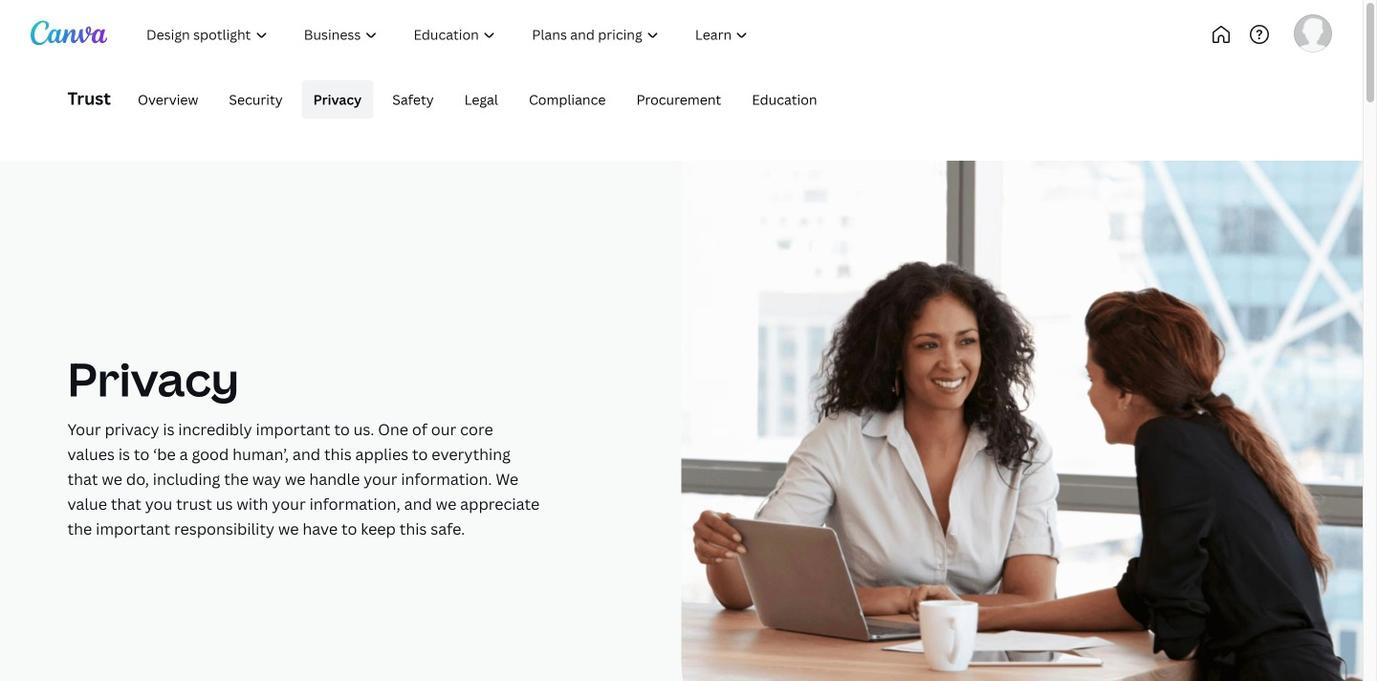 Task type: describe. For each thing, give the bounding box(es) containing it.
top level navigation element
[[130, 15, 830, 54]]



Task type: vqa. For each thing, say whether or not it's contained in the screenshot.
menu bar in the top of the page
yes



Task type: locate. For each thing, give the bounding box(es) containing it.
menu bar
[[119, 80, 829, 119]]



